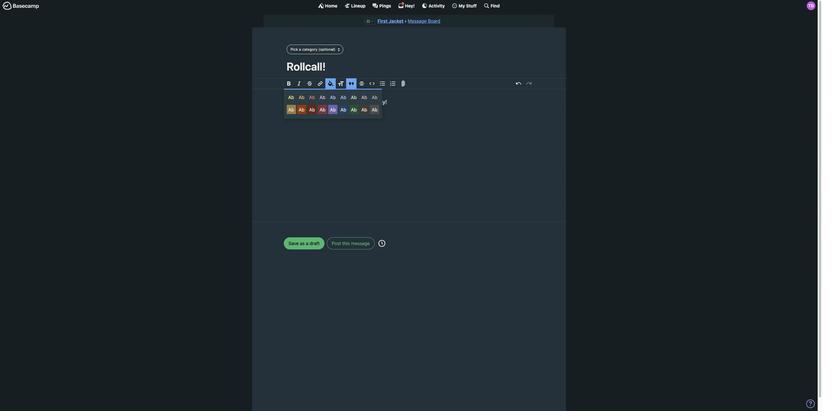 Task type: vqa. For each thing, say whether or not it's contained in the screenshot.
the Activity
yes



Task type: locate. For each thing, give the bounding box(es) containing it.
home link
[[318, 3, 338, 9]]

pick
[[291, 47, 298, 52]]

save as a draft
[[289, 241, 320, 246]]

post this message
[[332, 241, 370, 246]]

a right do
[[348, 99, 351, 105]]

this
[[342, 241, 350, 246]]

save as a draft button
[[284, 238, 325, 250]]

2 vertical spatial a
[[306, 241, 309, 246]]

my stuff
[[459, 3, 477, 8]]

2 horizontal spatial a
[[348, 99, 351, 105]]

a right pick
[[299, 47, 301, 52]]

message
[[351, 241, 370, 246]]

tyler black image
[[807, 1, 816, 10]]

main element
[[0, 0, 818, 11]]

hey! button
[[398, 2, 415, 9]]

activity link
[[422, 3, 445, 9]]

post
[[332, 241, 341, 246]]

lineup
[[351, 3, 366, 8]]

pick a category (optional)
[[291, 47, 336, 52]]

0 vertical spatial a
[[299, 47, 301, 52]]

a
[[299, 47, 301, 52], [348, 99, 351, 105], [306, 241, 309, 246]]

1 horizontal spatial a
[[306, 241, 309, 246]]

(optional)
[[319, 47, 336, 52]]

call
[[362, 99, 370, 105]]

pings
[[380, 3, 391, 8]]

Write away… text field
[[269, 89, 549, 215]]

a right as
[[306, 241, 309, 246]]

hello everyone! let's do a roll call today! type your name out here :)
[[287, 99, 387, 114]]

switch accounts image
[[2, 1, 39, 10]]

home
[[325, 3, 338, 8]]

schedule this to post later image
[[379, 240, 386, 247]]

first
[[378, 18, 388, 24]]

›
[[405, 18, 407, 24]]

1 vertical spatial a
[[348, 99, 351, 105]]

save
[[289, 241, 299, 246]]



Task type: describe. For each thing, give the bounding box(es) containing it.
out
[[347, 106, 357, 114]]

here
[[359, 106, 373, 114]]

my stuff button
[[452, 3, 477, 9]]

message board link
[[408, 18, 441, 24]]

type
[[294, 106, 310, 114]]

message
[[408, 18, 427, 24]]

do
[[341, 99, 347, 105]]

find button
[[484, 3, 500, 9]]

first jacket
[[378, 18, 404, 24]]

my
[[459, 3, 465, 8]]

find
[[491, 3, 500, 8]]

pick a category (optional) button
[[287, 45, 343, 54]]

› message board
[[405, 18, 441, 24]]

lineup link
[[345, 3, 366, 9]]

board
[[428, 18, 441, 24]]

a inside hello everyone! let's do a roll call today! type your name out here :)
[[348, 99, 351, 105]]

let's
[[327, 99, 339, 105]]

hey!
[[405, 3, 415, 8]]

0 horizontal spatial a
[[299, 47, 301, 52]]

category
[[302, 47, 318, 52]]

pings button
[[373, 3, 391, 9]]

roll
[[353, 99, 360, 105]]

draft
[[310, 241, 320, 246]]

as
[[300, 241, 305, 246]]

stuff
[[466, 3, 477, 8]]

name
[[327, 106, 345, 114]]

hello
[[287, 99, 300, 105]]

:)
[[374, 106, 379, 114]]

everyone!
[[301, 99, 326, 105]]

today!
[[372, 99, 387, 105]]

activity
[[429, 3, 445, 8]]

first jacket link
[[378, 18, 404, 24]]

your
[[312, 106, 326, 114]]

post this message button
[[327, 238, 375, 250]]

Type a title… text field
[[287, 60, 532, 73]]

jacket
[[389, 18, 404, 24]]



